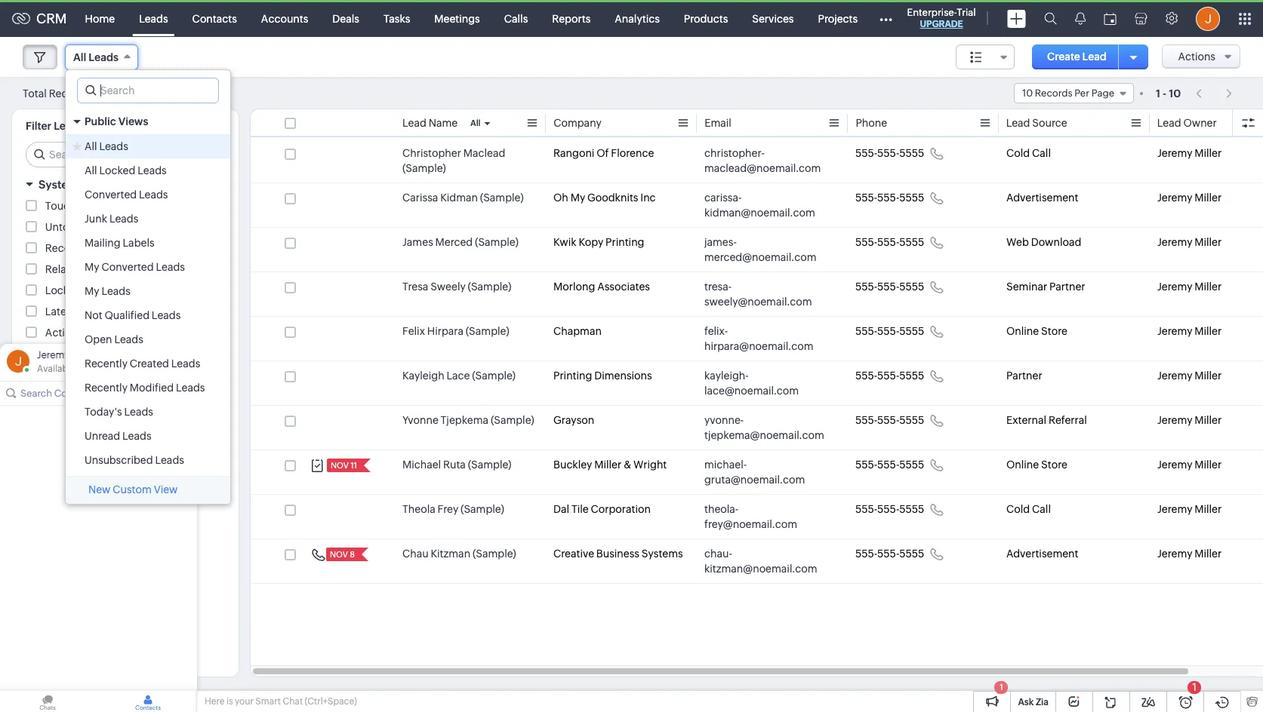 Task type: locate. For each thing, give the bounding box(es) containing it.
dal tile corporation
[[554, 504, 651, 516]]

navigation
[[1189, 82, 1241, 104]]

mailing
[[85, 237, 121, 249]]

2 cold from the top
[[1007, 504, 1030, 516]]

jeremy for kayleigh- lace@noemail.com
[[1158, 370, 1193, 382]]

nov for chau
[[330, 550, 348, 560]]

lead down 1 - 10
[[1158, 117, 1182, 129]]

1 call from the top
[[1032, 147, 1051, 159]]

online
[[1007, 325, 1039, 338], [1007, 459, 1039, 471]]

kwik kopy printing
[[554, 236, 645, 248]]

kopy
[[579, 236, 604, 248]]

8 555-555-5555 from the top
[[856, 459, 924, 471]]

10 jeremy miller from the top
[[1158, 548, 1222, 560]]

records up mailing labels
[[103, 221, 143, 233]]

partner up the external at the right bottom of the page
[[1007, 370, 1043, 382]]

6 jeremy miller from the top
[[1158, 370, 1222, 382]]

1 horizontal spatial printing
[[606, 236, 645, 248]]

0 vertical spatial online store
[[1007, 325, 1068, 338]]

5555
[[900, 147, 924, 159], [900, 192, 924, 204], [900, 236, 924, 248], [900, 281, 924, 293], [900, 325, 924, 338], [900, 370, 924, 382], [900, 415, 924, 427], [900, 459, 924, 471], [900, 504, 924, 516], [900, 548, 924, 560]]

name for first name
[[69, 674, 98, 686]]

converted down mailing labels
[[101, 261, 154, 273]]

1 cold from the top
[[1007, 147, 1030, 159]]

lead inside button
[[1083, 51, 1107, 63]]

jeremy for christopher- maclead@noemail.com
[[1158, 147, 1193, 159]]

-
[[1163, 87, 1167, 99]]

filter by fields button
[[12, 391, 239, 418]]

michael ruta (sample)
[[402, 459, 512, 471]]

leads left by
[[54, 120, 84, 132]]

kayleigh- lace@noemail.com link
[[705, 369, 825, 399]]

qualified
[[105, 310, 150, 322]]

(sample) for james merced (sample)
[[475, 236, 519, 248]]

jeremy miller for christopher- maclead@noemail.com
[[1158, 147, 1222, 159]]

create menu element
[[998, 0, 1035, 37]]

0 vertical spatial name
[[429, 117, 458, 129]]

chau kitzman (sample)
[[402, 548, 516, 560]]

search text field up the 'system defined filters' dropdown button
[[26, 143, 227, 167]]

2 jeremy miller from the top
[[1158, 192, 1222, 204]]

recently inside 'option'
[[85, 382, 128, 394]]

3 5555 from the top
[[900, 236, 924, 248]]

0 horizontal spatial 1
[[1000, 683, 1003, 692]]

theola frey (sample)
[[402, 504, 504, 516]]

1 - 10
[[1156, 87, 1181, 99]]

creative
[[554, 548, 594, 560]]

online down the external at the right bottom of the page
[[1007, 459, 1039, 471]]

company up "rangoni" on the left of the page
[[554, 117, 602, 129]]

store down external referral
[[1041, 459, 1068, 471]]

leads down the home link
[[89, 51, 118, 63]]

records for untouched
[[103, 221, 143, 233]]

4 555-555-5555 from the top
[[856, 281, 924, 293]]

cold call
[[1007, 147, 1051, 159], [1007, 504, 1051, 516]]

jeremy for felix- hirpara@noemail.com
[[1158, 325, 1193, 338]]

records up filter leads by
[[49, 87, 89, 99]]

0 vertical spatial call
[[1032, 147, 1051, 159]]

leads down my leads option
[[152, 310, 181, 322]]

home link
[[73, 0, 127, 37]]

junk
[[85, 213, 107, 225]]

all leads inside field
[[73, 51, 118, 63]]

(sample) down christopher
[[402, 162, 446, 174]]

christopher- maclead@noemail.com link
[[705, 146, 825, 176]]

2 recently from the top
[[85, 382, 128, 394]]

meetings link
[[422, 0, 492, 37]]

unread leads
[[85, 430, 151, 443]]

1 store from the top
[[1041, 325, 1068, 338]]

5 5555 from the top
[[900, 325, 924, 338]]

0 vertical spatial my
[[571, 192, 585, 204]]

tresa sweely (sample)
[[402, 281, 511, 293]]

search image
[[1044, 12, 1057, 25]]

jeremy for tresa- sweely@noemail.com
[[1158, 281, 1193, 293]]

Other Modules field
[[870, 6, 902, 31]]

jeremy miller for james- merced@noemail.com
[[1158, 236, 1222, 248]]

1 vertical spatial filter
[[39, 398, 66, 411]]

2 online store from the top
[[1007, 459, 1068, 471]]

recently inside option
[[85, 358, 128, 370]]

lead up christopher
[[402, 117, 427, 129]]

2 cold call from the top
[[1007, 504, 1051, 516]]

nov 8
[[330, 550, 355, 560]]

all leads down by
[[85, 140, 128, 153]]

leads up unsubscribed leads
[[122, 430, 151, 443]]

(sample) right lace
[[472, 370, 516, 382]]

create menu image
[[1007, 9, 1026, 28]]

lead for lead owner
[[1158, 117, 1182, 129]]

jeremy miller for theola- frey@noemail.com
[[1158, 504, 1222, 516]]

jeremy for yvonne- tjepkema@noemail.com
[[1158, 415, 1193, 427]]

touched
[[45, 200, 89, 212]]

recently created leads option
[[66, 352, 230, 376]]

all up system defined filters
[[85, 165, 97, 177]]

0 vertical spatial printing
[[606, 236, 645, 248]]

(sample) for theola frey (sample)
[[461, 504, 504, 516]]

555-555-5555 for james- merced@noemail.com
[[856, 236, 924, 248]]

james- merced@noemail.com link
[[705, 235, 825, 265]]

5555 for james- merced@noemail.com
[[900, 236, 924, 248]]

all leads option
[[66, 134, 230, 159]]

your
[[235, 697, 254, 708]]

0 horizontal spatial action
[[83, 242, 115, 254]]

(sample) right merced
[[475, 236, 519, 248]]

recently created leads
[[85, 358, 200, 370]]

advertisement for chau- kitzman@noemail.com
[[1007, 548, 1079, 560]]

recently for recently created leads
[[85, 358, 128, 370]]

jeremy miller for kayleigh- lace@noemail.com
[[1158, 370, 1222, 382]]

0 horizontal spatial name
[[69, 674, 98, 686]]

1 vertical spatial partner
[[1007, 370, 1043, 382]]

of
[[597, 147, 609, 159]]

records up my leads
[[85, 264, 125, 276]]

row group
[[251, 139, 1263, 584]]

leads inside 'option'
[[176, 382, 205, 394]]

1 horizontal spatial partner
[[1050, 281, 1086, 293]]

jeremy inside 'jeremy miller available'
[[37, 350, 70, 361]]

buckley miller & wright
[[554, 459, 667, 471]]

converted for converted contact
[[45, 504, 97, 517]]

tresa
[[402, 281, 428, 293]]

records for related
[[85, 264, 125, 276]]

6 555-555-5555 from the top
[[856, 370, 924, 382]]

by
[[69, 398, 82, 411]]

1 555-555-5555 from the top
[[856, 147, 924, 159]]

lace
[[447, 370, 470, 382]]

1 vertical spatial call
[[1032, 504, 1051, 516]]

0 vertical spatial advertisement
[[1007, 192, 1079, 204]]

calendar image
[[1104, 12, 1117, 25]]

(sample) right frey
[[461, 504, 504, 516]]

1 vertical spatial company
[[45, 462, 93, 474]]

1 recently from the top
[[85, 358, 128, 370]]

signals image
[[1075, 12, 1086, 25]]

10 for total records 10
[[91, 88, 103, 99]]

printing right kopy
[[606, 236, 645, 248]]

1 online store from the top
[[1007, 325, 1068, 338]]

recently down open
[[85, 358, 128, 370]]

records up junk leads
[[91, 200, 131, 212]]

(sample) right kitzman
[[473, 548, 516, 560]]

not
[[85, 310, 102, 322]]

7 jeremy miller from the top
[[1158, 415, 1222, 427]]

1 vertical spatial search text field
[[26, 143, 227, 167]]

10 555-555-5555 from the top
[[856, 548, 924, 560]]

open
[[85, 334, 112, 346]]

merced@noemail.com
[[705, 251, 817, 264]]

leads down qualified
[[114, 334, 143, 346]]

contacts
[[192, 12, 237, 25]]

online store down external referral
[[1007, 459, 1068, 471]]

10 5555 from the top
[[900, 548, 924, 560]]

(sample) right hirpara
[[466, 325, 509, 338]]

0 horizontal spatial email
[[77, 306, 104, 318]]

yvonne tjepkema (sample)
[[402, 415, 534, 427]]

10 up lead source
[[1022, 88, 1033, 99]]

records for total
[[49, 87, 89, 99]]

public views region
[[66, 134, 230, 473]]

theola- frey@noemail.com
[[705, 504, 797, 531]]

5555 for carissa- kidman@noemail.com
[[900, 192, 924, 204]]

6 5555 from the top
[[900, 370, 924, 382]]

miller for carissa- kidman@noemail.com
[[1195, 192, 1222, 204]]

leads link
[[127, 0, 180, 37]]

None field
[[956, 45, 1015, 69]]

available
[[37, 364, 75, 375]]

(sample) right kidman
[[480, 192, 524, 204]]

leads up view
[[155, 455, 184, 467]]

my down record action at the top
[[85, 261, 99, 273]]

0 horizontal spatial 10
[[91, 88, 103, 99]]

my up latest email status
[[85, 285, 99, 298]]

unsubscribed
[[85, 455, 153, 467]]

cold call for theola- frey@noemail.com
[[1007, 504, 1051, 516]]

accounts link
[[249, 0, 320, 37]]

filter left by
[[39, 398, 66, 411]]

Search text field
[[78, 79, 218, 103], [26, 143, 227, 167]]

lead for lead source
[[1007, 117, 1031, 129]]

online down 'seminar'
[[1007, 325, 1039, 338]]

2 horizontal spatial 1
[[1192, 682, 1197, 694]]

converted leads option
[[66, 183, 230, 207]]

2 advertisement from the top
[[1007, 548, 1079, 560]]

online store down seminar partner
[[1007, 325, 1068, 338]]

contact
[[100, 504, 139, 517]]

1 vertical spatial cold
[[1007, 504, 1030, 516]]

7 555-555-5555 from the top
[[856, 415, 924, 427]]

online store for michael- gruta@noemail.com
[[1007, 459, 1068, 471]]

1 advertisement from the top
[[1007, 192, 1079, 204]]

leads right the modified
[[176, 382, 205, 394]]

reports
[[552, 12, 591, 25]]

partner right 'seminar'
[[1050, 281, 1086, 293]]

recently up fields
[[85, 382, 128, 394]]

0 vertical spatial store
[[1041, 325, 1068, 338]]

1 vertical spatial store
[[1041, 459, 1068, 471]]

(sample) for chau kitzman (sample)
[[473, 548, 516, 560]]

search text field up public views button
[[78, 79, 218, 103]]

5 jeremy miller from the top
[[1158, 325, 1222, 338]]

4 jeremy miller from the top
[[1158, 281, 1222, 293]]

create lead button
[[1032, 45, 1122, 69]]

0 vertical spatial cold
[[1007, 147, 1030, 159]]

company down city
[[45, 462, 93, 474]]

555-555-5555 for carissa- kidman@noemail.com
[[856, 192, 924, 204]]

0 vertical spatial recently
[[85, 358, 128, 370]]

0 horizontal spatial partner
[[1007, 370, 1043, 382]]

all inside option
[[85, 140, 97, 153]]

1 vertical spatial all leads
[[85, 140, 128, 153]]

lead left source
[[1007, 117, 1031, 129]]

action up my leads option
[[127, 264, 160, 276]]

not qualified leads
[[85, 310, 181, 322]]

1 horizontal spatial 1
[[1156, 87, 1161, 99]]

1 vertical spatial email
[[77, 306, 104, 318]]

7 5555 from the top
[[900, 415, 924, 427]]

unread leads option
[[66, 424, 230, 449]]

555-555-5555 for yvonne- tjepkema@noemail.com
[[856, 415, 924, 427]]

1 horizontal spatial action
[[127, 264, 160, 276]]

locked inside "option"
[[99, 165, 135, 177]]

christopher-
[[705, 147, 765, 159]]

0 vertical spatial all leads
[[73, 51, 118, 63]]

9 5555 from the top
[[900, 504, 924, 516]]

1 vertical spatial cold call
[[1007, 504, 1051, 516]]

miller inside 'jeremy miller available'
[[72, 350, 97, 361]]

5555 for tresa- sweely@noemail.com
[[900, 281, 924, 293]]

Search Contacts text field
[[20, 382, 178, 406]]

1 online from the top
[[1007, 325, 1039, 338]]

(sample) inside the 'christopher maclead (sample)'
[[402, 162, 446, 174]]

converted
[[85, 189, 137, 201], [101, 261, 154, 273], [45, 483, 97, 495], [45, 504, 97, 517]]

name up christopher
[[429, 117, 458, 129]]

leads right created
[[171, 358, 200, 370]]

printing up the grayson
[[554, 370, 592, 382]]

size image
[[970, 51, 983, 64]]

yvonne-
[[705, 415, 744, 427]]

leads inside field
[[89, 51, 118, 63]]

cold for theola- frey@noemail.com
[[1007, 504, 1030, 516]]

rangoni
[[554, 147, 595, 159]]

name right first
[[69, 674, 98, 686]]

nov left the '8'
[[330, 550, 348, 560]]

2 call from the top
[[1032, 504, 1051, 516]]

converted up junk leads
[[85, 189, 137, 201]]

1
[[1156, 87, 1161, 99], [1192, 682, 1197, 694], [1000, 683, 1003, 692]]

online store
[[1007, 325, 1068, 338], [1007, 459, 1068, 471]]

nov for michael
[[331, 461, 349, 470]]

locked down related
[[45, 285, 81, 297]]

10 inside "field"
[[1022, 88, 1033, 99]]

9 555-555-5555 from the top
[[856, 504, 924, 516]]

nov
[[331, 461, 349, 470], [330, 550, 348, 560]]

records for touched
[[91, 200, 131, 212]]

0 vertical spatial locked
[[99, 165, 135, 177]]

my right oh
[[571, 192, 585, 204]]

view
[[154, 484, 178, 496]]

2 vertical spatial my
[[85, 285, 99, 298]]

converted up converted contact at the left bottom of page
[[45, 483, 97, 495]]

jeremy miller for felix- hirpara@noemail.com
[[1158, 325, 1222, 338]]

jeremy miller
[[1158, 147, 1222, 159], [1158, 192, 1222, 204], [1158, 236, 1222, 248], [1158, 281, 1222, 293], [1158, 325, 1222, 338], [1158, 370, 1222, 382], [1158, 415, 1222, 427], [1158, 459, 1222, 471], [1158, 504, 1222, 516], [1158, 548, 1222, 560]]

jeremy miller for tresa- sweely@noemail.com
[[1158, 281, 1222, 293]]

1 vertical spatial nov
[[330, 550, 348, 560]]

michael ruta (sample) link
[[402, 458, 512, 473]]

10 Records Per Page field
[[1014, 83, 1134, 103]]

nov left 11 on the left bottom of the page
[[331, 461, 349, 470]]

printing dimensions
[[554, 370, 652, 382]]

1 vertical spatial advertisement
[[1007, 548, 1079, 560]]

0 vertical spatial email
[[705, 117, 731, 129]]

kayleigh
[[402, 370, 444, 382]]

2 store from the top
[[1041, 459, 1068, 471]]

chau- kitzman@noemail.com link
[[705, 547, 825, 577]]

0 vertical spatial filter
[[26, 120, 51, 132]]

james merced (sample) link
[[402, 235, 519, 250]]

action up related records action
[[83, 242, 115, 254]]

christopher maclead (sample) link
[[402, 146, 538, 176]]

my converted leads option
[[66, 255, 230, 279]]

0 horizontal spatial company
[[45, 462, 93, 474]]

1 horizontal spatial name
[[429, 117, 458, 129]]

records inside "field"
[[1035, 88, 1073, 99]]

converted down converted account
[[45, 504, 97, 517]]

1 horizontal spatial 10
[[1022, 88, 1033, 99]]

5555 for theola- frey@noemail.com
[[900, 504, 924, 516]]

email up christopher-
[[705, 117, 731, 129]]

2 online from the top
[[1007, 459, 1039, 471]]

locked up defined
[[99, 165, 135, 177]]

(sample) for kayleigh lace (sample)
[[472, 370, 516, 382]]

1 vertical spatial online
[[1007, 459, 1039, 471]]

jeremy miller for chau- kitzman@noemail.com
[[1158, 548, 1222, 560]]

1 cold call from the top
[[1007, 147, 1051, 159]]

0 vertical spatial online
[[1007, 325, 1039, 338]]

miller for theola- frey@noemail.com
[[1195, 504, 1222, 516]]

(sample) right tjepkema
[[491, 415, 534, 427]]

555-555-5555 for theola- frey@noemail.com
[[856, 504, 924, 516]]

leads up filters
[[138, 165, 167, 177]]

0 vertical spatial action
[[83, 242, 115, 254]]

deals link
[[320, 0, 371, 37]]

jeremy miller for carissa- kidman@noemail.com
[[1158, 192, 1222, 204]]

jeremy miller for yvonne- tjepkema@noemail.com
[[1158, 415, 1222, 427]]

cold for christopher- maclead@noemail.com
[[1007, 147, 1030, 159]]

mailing labels option
[[66, 231, 230, 255]]

(sample) right 'sweely'
[[468, 281, 511, 293]]

system defined filters button
[[12, 171, 239, 198]]

grayson
[[554, 415, 594, 427]]

1 5555 from the top
[[900, 147, 924, 159]]

0 vertical spatial cold call
[[1007, 147, 1051, 159]]

0 horizontal spatial locked
[[45, 285, 81, 297]]

8 jeremy miller from the top
[[1158, 459, 1222, 471]]

3 555-555-5555 from the top
[[856, 236, 924, 248]]

all down by
[[85, 140, 97, 153]]

5 555-555-5555 from the top
[[856, 325, 924, 338]]

felix hirpara (sample) link
[[402, 324, 509, 339]]

cold call for christopher- maclead@noemail.com
[[1007, 147, 1051, 159]]

5555 for kayleigh- lace@noemail.com
[[900, 370, 924, 382]]

morlong
[[554, 281, 595, 293]]

4 5555 from the top
[[900, 281, 924, 293]]

1 horizontal spatial locked
[[99, 165, 135, 177]]

jeremy miller available
[[37, 350, 97, 375]]

(sample) for felix hirpara (sample)
[[466, 325, 509, 338]]

9 jeremy miller from the top
[[1158, 504, 1222, 516]]

10 up the public
[[91, 88, 103, 99]]

my inside row group
[[571, 192, 585, 204]]

maclead
[[463, 147, 505, 159]]

junk leads
[[85, 213, 138, 225]]

(sample) for yvonne tjepkema (sample)
[[491, 415, 534, 427]]

email down my leads
[[77, 306, 104, 318]]

555-555-5555 for felix- hirpara@noemail.com
[[856, 325, 924, 338]]

unread
[[85, 430, 120, 443]]

2 horizontal spatial 10
[[1169, 87, 1181, 99]]

converted for converted leads
[[85, 189, 137, 201]]

cold
[[1007, 147, 1030, 159], [1007, 504, 1030, 516]]

lead name
[[402, 117, 458, 129]]

0 horizontal spatial printing
[[554, 370, 592, 382]]

filter for filter by fields
[[39, 398, 66, 411]]

mailing labels
[[85, 237, 154, 249]]

all up total records 10
[[73, 51, 86, 63]]

carissa-
[[705, 192, 742, 204]]

associates
[[597, 281, 650, 293]]

10 inside total records 10
[[91, 88, 103, 99]]

christopher maclead (sample)
[[402, 147, 505, 174]]

filter down total
[[26, 120, 51, 132]]

(sample) right ruta
[[468, 459, 512, 471]]

1 vertical spatial recently
[[85, 382, 128, 394]]

enterprise-trial upgrade
[[907, 7, 976, 29]]

chats image
[[0, 692, 95, 713]]

1 jeremy miller from the top
[[1158, 147, 1222, 159]]

my for my converted leads
[[85, 261, 99, 273]]

first
[[45, 674, 66, 686]]

All Leads field
[[65, 45, 138, 70]]

1 vertical spatial my
[[85, 261, 99, 273]]

1 horizontal spatial company
[[554, 117, 602, 129]]

1 vertical spatial online store
[[1007, 459, 1068, 471]]

business
[[596, 548, 640, 560]]

2 555-555-5555 from the top
[[856, 192, 924, 204]]

3 jeremy miller from the top
[[1158, 236, 1222, 248]]

sweely
[[431, 281, 466, 293]]

10 right '-'
[[1169, 87, 1181, 99]]

lead right "create" on the right top
[[1083, 51, 1107, 63]]

all leads down home
[[73, 51, 118, 63]]

create lead
[[1047, 51, 1107, 63]]

yvonne- tjepkema@noemail.com
[[705, 415, 825, 442]]

1 vertical spatial name
[[69, 674, 98, 686]]

0 vertical spatial nov
[[331, 461, 349, 470]]

oh
[[554, 192, 568, 204]]

555-555-5555 for tresa- sweely@noemail.com
[[856, 281, 924, 293]]

store down seminar partner
[[1041, 325, 1068, 338]]

jeremy for carissa- kidman@noemail.com
[[1158, 192, 1193, 204]]

records left per
[[1035, 88, 1073, 99]]

signals element
[[1066, 0, 1095, 37]]

8 5555 from the top
[[900, 459, 924, 471]]

2 5555 from the top
[[900, 192, 924, 204]]

filter inside dropdown button
[[39, 398, 66, 411]]



Task type: describe. For each thing, give the bounding box(es) containing it.
theola
[[402, 504, 436, 516]]

new custom view
[[88, 484, 178, 496]]

public views
[[85, 116, 148, 128]]

modified
[[130, 382, 174, 394]]

filter for filter leads by
[[26, 120, 51, 132]]

online store for felix- hirpara@noemail.com
[[1007, 325, 1068, 338]]

michael- gruta@noemail.com link
[[705, 458, 825, 488]]

call for theola- frey@noemail.com
[[1032, 504, 1051, 516]]

goodknits
[[588, 192, 638, 204]]

untouched
[[45, 221, 100, 233]]

tresa-
[[705, 281, 732, 293]]

system defined filters
[[39, 178, 160, 191]]

jeremy for chau- kitzman@noemail.com
[[1158, 548, 1193, 560]]

converted account
[[45, 483, 142, 495]]

services
[[752, 12, 794, 25]]

christopher
[[402, 147, 461, 159]]

miller for felix- hirpara@noemail.com
[[1195, 325, 1222, 338]]

is
[[226, 697, 233, 708]]

chau- kitzman@noemail.com
[[705, 548, 817, 575]]

new
[[88, 484, 111, 496]]

row group containing christopher maclead (sample)
[[251, 139, 1263, 584]]

lace@noemail.com
[[705, 385, 799, 397]]

(sample) for tresa sweely (sample)
[[468, 281, 511, 293]]

owner
[[1184, 117, 1217, 129]]

james-
[[705, 236, 737, 248]]

search element
[[1035, 0, 1066, 37]]

notes
[[45, 348, 74, 360]]

dal
[[554, 504, 569, 516]]

latest
[[45, 306, 75, 318]]

all inside field
[[73, 51, 86, 63]]

miller for kayleigh- lace@noemail.com
[[1195, 370, 1222, 382]]

miller for chau- kitzman@noemail.com
[[1195, 548, 1222, 560]]

5555 for michael- gruta@noemail.com
[[900, 459, 924, 471]]

555-555-5555 for chau- kitzman@noemail.com
[[856, 548, 924, 560]]

here is your smart chat (ctrl+space)
[[205, 697, 357, 708]]

1 vertical spatial action
[[127, 264, 160, 276]]

per
[[1075, 88, 1090, 99]]

my leads option
[[66, 279, 230, 304]]

jeremy for michael- gruta@noemail.com
[[1158, 459, 1193, 471]]

actions
[[1178, 51, 1216, 63]]

tresa- sweely@noemail.com
[[705, 281, 812, 308]]

chapman
[[554, 325, 602, 338]]

meetings
[[434, 12, 480, 25]]

phone
[[856, 117, 887, 129]]

recently for recently modified leads
[[85, 382, 128, 394]]

james- merced@noemail.com
[[705, 236, 817, 264]]

1 horizontal spatial email
[[705, 117, 731, 129]]

0 vertical spatial company
[[554, 117, 602, 129]]

web
[[1007, 236, 1029, 248]]

projects
[[818, 12, 858, 25]]

annual
[[45, 420, 80, 432]]

source
[[1033, 117, 1068, 129]]

online for michael- gruta@noemail.com
[[1007, 459, 1039, 471]]

lead source
[[1007, 117, 1068, 129]]

new custom view link
[[66, 477, 230, 504]]

all locked leads option
[[66, 159, 230, 183]]

0 vertical spatial search text field
[[78, 79, 218, 103]]

my converted leads
[[85, 261, 185, 273]]

carissa
[[402, 192, 438, 204]]

chau-
[[705, 548, 732, 560]]

1 vertical spatial locked
[[45, 285, 81, 297]]

0 vertical spatial partner
[[1050, 281, 1086, 293]]

external referral
[[1007, 415, 1087, 427]]

(sample) for christopher maclead (sample)
[[402, 162, 446, 174]]

carissa kidman (sample) link
[[402, 190, 524, 205]]

system
[[39, 178, 79, 191]]

chau kitzman (sample) link
[[402, 547, 516, 562]]

miller for michael- gruta@noemail.com
[[1195, 459, 1222, 471]]

contacts image
[[100, 692, 196, 713]]

kidman@noemail.com
[[705, 207, 815, 219]]

all locked leads
[[85, 165, 167, 177]]

theola frey (sample) link
[[402, 502, 504, 517]]

kidman
[[440, 192, 478, 204]]

leads up status
[[101, 285, 131, 298]]

miller for james- merced@noemail.com
[[1195, 236, 1222, 248]]

5555 for yvonne- tjepkema@noemail.com
[[900, 415, 924, 427]]

oh my goodknits inc
[[554, 192, 656, 204]]

tresa- sweely@noemail.com link
[[705, 279, 825, 310]]

leads right home
[[139, 12, 168, 25]]

(sample) for carissa kidman (sample)
[[480, 192, 524, 204]]

activities
[[45, 327, 90, 339]]

my for my leads
[[85, 285, 99, 298]]

michael-
[[705, 459, 747, 471]]

analytics
[[615, 12, 660, 25]]

profile image
[[1196, 6, 1220, 31]]

all leads inside option
[[85, 140, 128, 153]]

crm
[[36, 11, 67, 26]]

jeremy for james- merced@noemail.com
[[1158, 236, 1193, 248]]

all up maclead
[[470, 119, 481, 128]]

jeremy miller for michael- gruta@noemail.com
[[1158, 459, 1222, 471]]

defined
[[81, 178, 124, 191]]

views
[[118, 116, 148, 128]]

total records 10
[[23, 87, 103, 99]]

tjepkema
[[441, 415, 489, 427]]

upgrade
[[920, 19, 963, 29]]

miller for tresa- sweely@noemail.com
[[1195, 281, 1222, 293]]

filter leads by
[[26, 120, 99, 132]]

rangoni of florence
[[554, 147, 654, 159]]

james merced (sample)
[[402, 236, 519, 248]]

frey
[[438, 504, 459, 516]]

name for lead name
[[429, 117, 458, 129]]

miller for christopher- maclead@noemail.com
[[1195, 147, 1222, 159]]

leads inside option
[[171, 358, 200, 370]]

kitzman@noemail.com
[[705, 563, 817, 575]]

leads down converted leads
[[109, 213, 138, 225]]

related
[[45, 264, 83, 276]]

filters
[[126, 178, 160, 191]]

recently modified leads option
[[66, 376, 230, 400]]

records for 10
[[1035, 88, 1073, 99]]

total
[[23, 87, 47, 99]]

call for christopher- maclead@noemail.com
[[1032, 147, 1051, 159]]

felix-
[[705, 325, 728, 338]]

kayleigh- lace@noemail.com
[[705, 370, 799, 397]]

10 for 1 - 10
[[1169, 87, 1181, 99]]

seminar
[[1007, 281, 1047, 293]]

store for felix- hirpara@noemail.com
[[1041, 325, 1068, 338]]

all inside "option"
[[85, 165, 97, 177]]

campaigns
[[45, 369, 101, 381]]

leads inside "option"
[[138, 165, 167, 177]]

5555 for chau- kitzman@noemail.com
[[900, 548, 924, 560]]

(sample) for michael ruta (sample)
[[468, 459, 512, 471]]

michael
[[402, 459, 441, 471]]

online for felix- hirpara@noemail.com
[[1007, 325, 1039, 338]]

leads down mailing labels option
[[156, 261, 185, 273]]

kwik
[[554, 236, 577, 248]]

leads up "junk leads" option
[[139, 189, 168, 201]]

my leads
[[85, 285, 131, 298]]

reports link
[[540, 0, 603, 37]]

tjepkema@noemail.com
[[705, 430, 825, 442]]

junk leads option
[[66, 207, 230, 231]]

open leads
[[85, 334, 143, 346]]

555-555-5555 for michael- gruta@noemail.com
[[856, 459, 924, 471]]

5555 for christopher- maclead@noemail.com
[[900, 147, 924, 159]]

555-555-5555 for christopher- maclead@noemail.com
[[856, 147, 924, 159]]

not qualified leads option
[[66, 304, 230, 328]]

status
[[106, 306, 137, 318]]

10 records per page
[[1022, 88, 1115, 99]]

here
[[205, 697, 225, 708]]

converted leads
[[85, 189, 168, 201]]

converted for converted account
[[45, 483, 97, 495]]

lead for lead name
[[402, 117, 427, 129]]

store for michael- gruta@noemail.com
[[1041, 459, 1068, 471]]

latest email status
[[45, 306, 137, 318]]

jeremy for theola- frey@noemail.com
[[1158, 504, 1193, 516]]

advertisement for carissa- kidman@noemail.com
[[1007, 192, 1079, 204]]

555-555-5555 for kayleigh- lace@noemail.com
[[856, 370, 924, 382]]

creative business systems
[[554, 548, 683, 560]]

lead owner
[[1158, 117, 1217, 129]]

leads down recently modified leads
[[124, 406, 153, 418]]

miller for yvonne- tjepkema@noemail.com
[[1195, 415, 1222, 427]]

leads down public views in the left of the page
[[99, 140, 128, 153]]

services link
[[740, 0, 806, 37]]

nov 11 link
[[327, 459, 359, 473]]

(ctrl+space)
[[305, 697, 357, 708]]

profile element
[[1187, 0, 1229, 37]]

5555 for felix- hirpara@noemail.com
[[900, 325, 924, 338]]

external
[[1007, 415, 1047, 427]]

carissa- kidman@noemail.com link
[[705, 190, 825, 221]]

1 vertical spatial printing
[[554, 370, 592, 382]]



Task type: vqa. For each thing, say whether or not it's contained in the screenshot.


